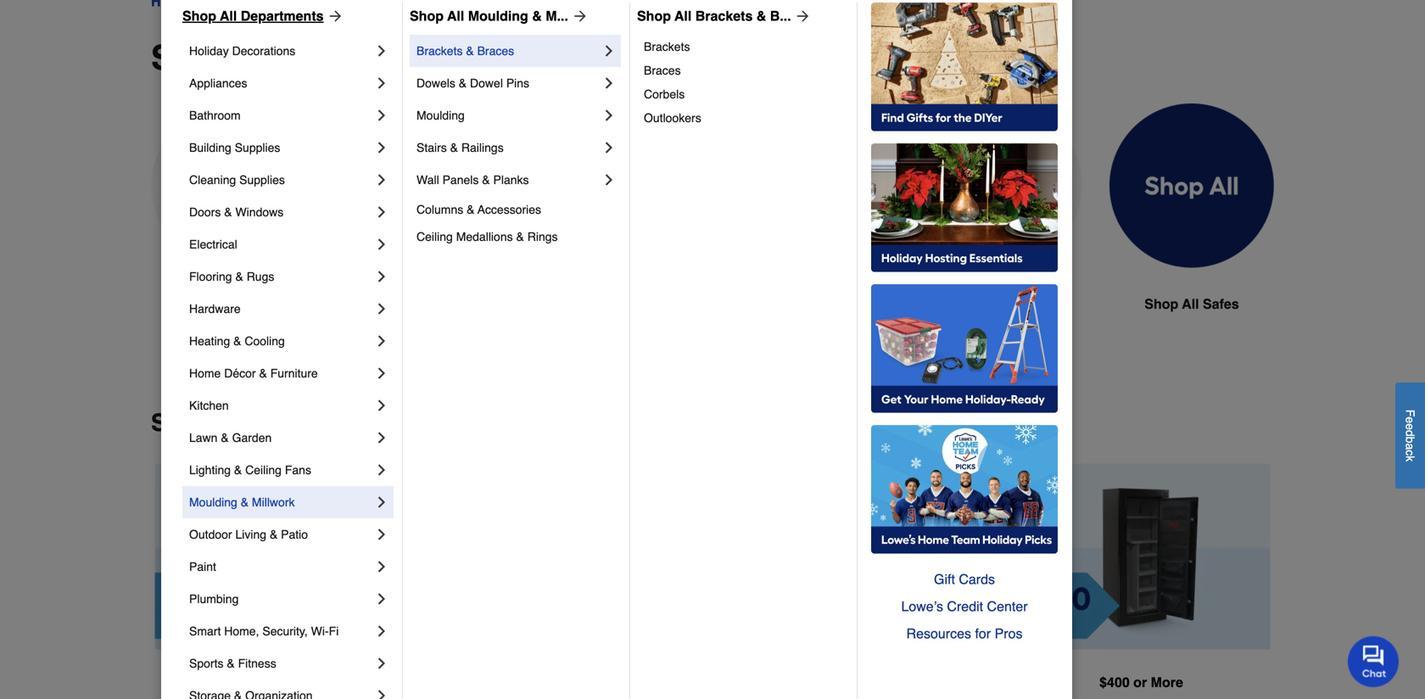 Task type: vqa. For each thing, say whether or not it's contained in the screenshot.
the Outdoor
yes



Task type: locate. For each thing, give the bounding box(es) containing it.
supplies
[[235, 141, 280, 154], [239, 173, 285, 187]]

& right décor at the left of the page
[[259, 366, 267, 380]]

1 horizontal spatial home
[[578, 296, 616, 312]]

stairs
[[417, 141, 447, 154]]

e up d at the right bottom
[[1404, 417, 1417, 423]]

0 vertical spatial supplies
[[235, 141, 280, 154]]

moulding up brackets & braces link
[[468, 8, 528, 24]]

lowe's home team holiday picks. image
[[871, 425, 1058, 554]]

chevron right image for appliances
[[373, 75, 390, 92]]

arrow right image up holiday decorations link
[[324, 8, 344, 25]]

home for home décor & furniture
[[189, 366, 221, 380]]

2 vertical spatial moulding
[[189, 495, 237, 509]]

fireproof safes link
[[151, 104, 316, 355]]

brackets inside "link"
[[695, 8, 753, 24]]

get your home holiday-ready. image
[[871, 284, 1058, 413]]

arrow right image
[[568, 8, 589, 25]]

& left the millwork
[[241, 495, 249, 509]]

chevron right image for holiday decorations
[[373, 42, 390, 59]]

accessories
[[478, 203, 541, 216]]

chevron right image for stairs & railings
[[601, 139, 618, 156]]

arrow right image inside shop all departments link
[[324, 8, 344, 25]]

supplies up windows
[[239, 173, 285, 187]]

fans
[[285, 463, 311, 477]]

columns & accessories link
[[417, 196, 618, 223]]

chevron right image for electrical
[[373, 236, 390, 253]]

chevron right image for heating & cooling
[[373, 333, 390, 350]]

shop up holiday
[[182, 8, 216, 24]]

all inside shop all moulding & m... link
[[447, 8, 464, 24]]

shop inside "link"
[[637, 8, 671, 24]]

all
[[220, 8, 237, 24], [447, 8, 464, 24], [675, 8, 692, 24], [1182, 296, 1199, 312]]

supplies inside building supplies link
[[235, 141, 280, 154]]

1 vertical spatial ceiling
[[245, 463, 282, 477]]

0 vertical spatial shop
[[1145, 296, 1179, 312]]

brackets & braces
[[417, 44, 514, 58]]

bathroom
[[189, 109, 241, 122]]

hardware
[[189, 302, 241, 316]]

brackets for brackets
[[644, 40, 690, 53]]

braces link
[[644, 59, 845, 82]]

& left rugs
[[235, 270, 243, 283]]

chevron right image for wall panels & planks
[[601, 171, 618, 188]]

1 horizontal spatial arrow right image
[[791, 8, 812, 25]]

columns & accessories
[[417, 203, 541, 216]]

flooring & rugs link
[[189, 260, 373, 293]]

chevron right image for paint
[[373, 558, 390, 575]]

2 horizontal spatial shop
[[637, 8, 671, 24]]

chevron right image
[[373, 42, 390, 59], [601, 42, 618, 59], [373, 75, 390, 92], [373, 107, 390, 124], [601, 139, 618, 156], [373, 171, 390, 188], [601, 171, 618, 188], [373, 204, 390, 221], [373, 236, 390, 253], [373, 300, 390, 317], [373, 365, 390, 382], [373, 429, 390, 446], [373, 462, 390, 478], [373, 526, 390, 543], [373, 590, 390, 607], [373, 623, 390, 640]]

brackets & braces link
[[417, 35, 601, 67]]

0 horizontal spatial brackets
[[417, 44, 463, 58]]

fi
[[329, 624, 339, 638]]

chevron right image for hardware
[[373, 300, 390, 317]]

e up b
[[1404, 423, 1417, 430]]

& left b...
[[757, 8, 766, 24]]

1 vertical spatial shop
[[151, 409, 210, 436]]

arrow right image for shop all departments
[[324, 8, 344, 25]]

bathroom link
[[189, 99, 373, 131]]

home
[[578, 296, 616, 312], [189, 366, 221, 380]]

supplies inside cleaning supplies link
[[239, 173, 285, 187]]

fitness
[[238, 657, 276, 670]]

& right sports
[[227, 657, 235, 670]]

chevron right image
[[601, 75, 618, 92], [601, 107, 618, 124], [373, 139, 390, 156], [373, 268, 390, 285], [373, 333, 390, 350], [373, 397, 390, 414], [373, 494, 390, 511], [373, 558, 390, 575], [373, 655, 390, 672], [373, 687, 390, 699]]

chevron right image for bathroom
[[373, 107, 390, 124]]

safes for shop safes by price
[[217, 409, 280, 436]]

ceiling up the millwork
[[245, 463, 282, 477]]

home décor & furniture link
[[189, 357, 373, 389]]

corbels link
[[644, 82, 845, 106]]

hardware link
[[189, 293, 373, 325]]

f e e d b a c k button
[[1396, 382, 1425, 488]]

shop inside 'link'
[[1145, 296, 1179, 312]]

2 arrow right image from the left
[[791, 8, 812, 25]]

shop for shop all departments
[[182, 8, 216, 24]]

lighting & ceiling fans
[[189, 463, 311, 477]]

chevron right image for lawn & garden
[[373, 429, 390, 446]]

c
[[1404, 450, 1417, 456]]

chevron right image for outdoor living & patio
[[373, 526, 390, 543]]

arrow right image up brackets link
[[791, 8, 812, 25]]

cards
[[959, 571, 995, 587]]

stairs & railings link
[[417, 131, 601, 164]]

all for safes
[[1182, 296, 1199, 312]]

all for departments
[[220, 8, 237, 24]]

home for home safes
[[578, 296, 616, 312]]

braces up dowel
[[477, 44, 514, 58]]

1 vertical spatial moulding
[[417, 109, 465, 122]]

millwork
[[252, 495, 295, 509]]

decorations
[[232, 44, 295, 58]]

supplies for building supplies
[[235, 141, 280, 154]]

1 horizontal spatial brackets
[[644, 40, 690, 53]]

2 horizontal spatial brackets
[[695, 8, 753, 24]]

shop
[[182, 8, 216, 24], [410, 8, 444, 24], [637, 8, 671, 24]]

arrow right image
[[324, 8, 344, 25], [791, 8, 812, 25]]

& left rings
[[516, 230, 524, 243]]

shop up brackets & braces
[[410, 8, 444, 24]]

& inside "link"
[[757, 8, 766, 24]]

1 vertical spatial supplies
[[239, 173, 285, 187]]

1 horizontal spatial ceiling
[[417, 230, 453, 243]]

resources for pros
[[907, 626, 1023, 641]]

heating & cooling link
[[189, 325, 373, 357]]

departments
[[241, 8, 324, 24]]

fireproof
[[184, 296, 243, 312]]

& left the planks
[[482, 173, 490, 187]]

safes for home safes
[[619, 296, 656, 312]]

plumbing link
[[189, 583, 373, 615]]

& right lawn
[[221, 431, 229, 445]]

braces up corbels on the top left of page
[[644, 64, 681, 77]]

$200 – $400
[[818, 675, 893, 690]]

brackets up dowels
[[417, 44, 463, 58]]

shop
[[1145, 296, 1179, 312], [151, 409, 210, 436]]

price
[[321, 409, 379, 436]]

all inside shop all departments link
[[220, 8, 237, 24]]

& left patio
[[270, 528, 278, 541]]

& left dowel
[[459, 76, 467, 90]]

1 horizontal spatial moulding
[[417, 109, 465, 122]]

a black sentrysafe fireproof safe. image
[[151, 104, 316, 267]]

file safes
[[969, 296, 1032, 312]]

lowe's credit center
[[901, 599, 1028, 614]]

moulding up the 'outdoor'
[[189, 495, 237, 509]]

doors & windows link
[[189, 196, 373, 228]]

0 horizontal spatial arrow right image
[[324, 8, 344, 25]]

& right 'lighting'
[[234, 463, 242, 477]]

moulding inside shop all moulding & m... link
[[468, 8, 528, 24]]

kitchen
[[189, 399, 229, 412]]

1 vertical spatial braces
[[644, 64, 681, 77]]

0 horizontal spatial moulding
[[189, 495, 237, 509]]

home,
[[224, 624, 259, 638]]

pros
[[995, 626, 1023, 641]]

file
[[969, 296, 992, 312]]

moulding inside moulding & millwork link
[[189, 495, 237, 509]]

0 vertical spatial braces
[[477, 44, 514, 58]]

safes
[[151, 38, 242, 77], [247, 296, 283, 312], [422, 296, 459, 312], [619, 296, 656, 312], [996, 296, 1032, 312], [1203, 296, 1239, 312], [217, 409, 280, 436]]

for
[[975, 626, 991, 641]]

resources
[[907, 626, 971, 641]]

1 vertical spatial home
[[189, 366, 221, 380]]

brackets up corbels on the top left of page
[[644, 40, 690, 53]]

0 horizontal spatial home
[[189, 366, 221, 380]]

a tall black sports afield gun safe. image
[[343, 104, 507, 268]]

shop for shop all brackets & b...
[[637, 8, 671, 24]]

kitchen link
[[189, 389, 373, 422]]

1 e from the top
[[1404, 417, 1417, 423]]

& right "doors"
[[224, 205, 232, 219]]

ceiling
[[417, 230, 453, 243], [245, 463, 282, 477]]

moulding inside moulding link
[[417, 109, 465, 122]]

0 horizontal spatial shop
[[151, 409, 210, 436]]

0 vertical spatial moulding
[[468, 8, 528, 24]]

f
[[1404, 409, 1417, 417]]

shop all brackets & b...
[[637, 8, 791, 24]]

1 shop from the left
[[182, 8, 216, 24]]

gun
[[391, 296, 419, 312]]

ceiling down columns
[[417, 230, 453, 243]]

e
[[1404, 417, 1417, 423], [1404, 423, 1417, 430]]

arrow right image inside shop all brackets & b... "link"
[[791, 8, 812, 25]]

shop for shop all moulding & m...
[[410, 8, 444, 24]]

home safes
[[578, 296, 656, 312]]

find gifts for the diyer. image
[[871, 3, 1058, 131]]

1 arrow right image from the left
[[324, 8, 344, 25]]

1 horizontal spatial shop
[[1145, 296, 1179, 312]]

moulding down dowels
[[417, 109, 465, 122]]

0 horizontal spatial shop
[[182, 8, 216, 24]]

moulding & millwork link
[[189, 486, 373, 518]]

0 vertical spatial home
[[578, 296, 616, 312]]

m...
[[546, 8, 568, 24]]

& inside 'link'
[[235, 270, 243, 283]]

2 horizontal spatial moulding
[[468, 8, 528, 24]]

brackets up brackets link
[[695, 8, 753, 24]]

all inside shop all safes 'link'
[[1182, 296, 1199, 312]]

supplies up cleaning supplies on the top left
[[235, 141, 280, 154]]

all inside shop all brackets & b... "link"
[[675, 8, 692, 24]]

chevron right image for moulding
[[601, 107, 618, 124]]

dowels & dowel pins link
[[417, 67, 601, 99]]

cleaning supplies link
[[189, 164, 373, 196]]

f e e d b a c k
[[1404, 409, 1417, 462]]

shop all departments link
[[182, 6, 344, 26]]

moulding
[[468, 8, 528, 24], [417, 109, 465, 122], [189, 495, 237, 509]]

$99 or less
[[246, 674, 321, 690]]

chevron right image for doors & windows
[[373, 204, 390, 221]]

doors
[[189, 205, 221, 219]]

1 horizontal spatial shop
[[410, 8, 444, 24]]

0 vertical spatial ceiling
[[417, 230, 453, 243]]

or
[[273, 674, 286, 690]]

$100 to $200. image
[[440, 464, 699, 650]]

shop right arrow right icon
[[637, 8, 671, 24]]

2 shop from the left
[[410, 8, 444, 24]]

$99
[[246, 674, 269, 690]]

chevron right image for lighting & ceiling fans
[[373, 462, 390, 478]]

0 horizontal spatial braces
[[477, 44, 514, 58]]

rings
[[527, 230, 558, 243]]

furniture
[[270, 366, 318, 380]]

smart
[[189, 624, 221, 638]]

3 shop from the left
[[637, 8, 671, 24]]

chevron right image for dowels & dowel pins
[[601, 75, 618, 92]]



Task type: describe. For each thing, give the bounding box(es) containing it.
rugs
[[247, 270, 274, 283]]

a
[[1404, 443, 1417, 450]]

a black honeywell chest safe with the top open. image
[[726, 104, 891, 268]]

gun safes
[[391, 296, 459, 312]]

& left "cooling" in the top of the page
[[233, 334, 241, 348]]

medallions
[[456, 230, 513, 243]]

appliances link
[[189, 67, 373, 99]]

all for moulding
[[447, 8, 464, 24]]

columns
[[417, 203, 463, 216]]

sports & fitness
[[189, 657, 276, 670]]

a black sentrysafe file safe with a key in the lock and the lid ajar. image
[[918, 104, 1083, 267]]

sports
[[189, 657, 224, 670]]

corbels
[[644, 87, 685, 101]]

outdoor living & patio
[[189, 528, 308, 541]]

gift cards link
[[871, 566, 1058, 593]]

& right stairs
[[450, 141, 458, 154]]

gun safes link
[[343, 104, 507, 355]]

brackets link
[[644, 35, 845, 59]]

shop all safes
[[1145, 296, 1239, 312]]

chevron right image for plumbing
[[373, 590, 390, 607]]

more
[[1151, 674, 1183, 690]]

lawn
[[189, 431, 218, 445]]

smart home, security, wi-fi link
[[189, 615, 373, 647]]

sports & fitness link
[[189, 647, 373, 680]]

holiday hosting essentials. image
[[871, 143, 1058, 272]]

holiday decorations
[[189, 44, 295, 58]]

$400 or
[[1100, 674, 1147, 690]]

home safes link
[[534, 104, 699, 355]]

building
[[189, 141, 231, 154]]

chevron right image for home décor & furniture
[[373, 365, 390, 382]]

shop for shop all safes
[[1145, 296, 1179, 312]]

chevron right image for brackets & braces
[[601, 42, 618, 59]]

a black sentrysafe home safe with the door ajar. image
[[534, 104, 699, 267]]

garden
[[232, 431, 272, 445]]

lawn & garden link
[[189, 422, 373, 454]]

chevron right image for building supplies
[[373, 139, 390, 156]]

& left m...
[[532, 8, 542, 24]]

–
[[852, 675, 859, 690]]

$99 or less. image
[[154, 464, 413, 650]]

gift
[[934, 571, 955, 587]]

patio
[[281, 528, 308, 541]]

stairs & railings
[[417, 141, 504, 154]]

chevron right image for flooring & rugs
[[373, 268, 390, 285]]

dowel
[[470, 76, 503, 90]]

brackets for brackets & braces
[[417, 44, 463, 58]]

arrow right image for shop all brackets & b...
[[791, 8, 812, 25]]

lowe's
[[901, 599, 943, 614]]

moulding for moulding
[[417, 109, 465, 122]]

shop all brackets & b... link
[[637, 6, 812, 26]]

shop all moulding & m... link
[[410, 6, 589, 26]]

windows
[[235, 205, 284, 219]]

$400 or more. image
[[1012, 464, 1271, 650]]

& down wall panels & planks
[[467, 203, 475, 216]]

$200 to $400. image
[[726, 464, 985, 650]]

lighting & ceiling fans link
[[189, 454, 373, 486]]

resources for pros link
[[871, 620, 1058, 647]]

safes for file safes
[[996, 296, 1032, 312]]

moulding & millwork
[[189, 495, 295, 509]]

chevron right image for smart home, security, wi-fi
[[373, 623, 390, 640]]

security,
[[262, 624, 308, 638]]

paint link
[[189, 551, 373, 583]]

credit
[[947, 599, 983, 614]]

shop all departments
[[182, 8, 324, 24]]

plumbing
[[189, 592, 239, 606]]

doors & windows
[[189, 205, 284, 219]]

chat invite button image
[[1348, 636, 1400, 687]]

& up dowels & dowel pins
[[466, 44, 474, 58]]

moulding link
[[417, 99, 601, 131]]

1 horizontal spatial braces
[[644, 64, 681, 77]]

building supplies
[[189, 141, 280, 154]]

décor
[[224, 366, 256, 380]]

dowels & dowel pins
[[417, 76, 529, 90]]

cleaning supplies
[[189, 173, 285, 187]]

chevron right image for kitchen
[[373, 397, 390, 414]]

gift cards
[[934, 571, 995, 587]]

electrical
[[189, 238, 237, 251]]

supplies for cleaning supplies
[[239, 173, 285, 187]]

wall
[[417, 173, 439, 187]]

shop all. image
[[1110, 104, 1274, 269]]

0 horizontal spatial ceiling
[[245, 463, 282, 477]]

outdoor
[[189, 528, 232, 541]]

lawn & garden
[[189, 431, 272, 445]]

all for brackets
[[675, 8, 692, 24]]

$200
[[818, 675, 848, 690]]

chevron right image for cleaning supplies
[[373, 171, 390, 188]]

safes for fireproof safes
[[247, 296, 283, 312]]

ceiling medallions & rings
[[417, 230, 558, 243]]

by
[[287, 409, 315, 436]]

2 e from the top
[[1404, 423, 1417, 430]]

building supplies link
[[189, 131, 373, 164]]

railings
[[461, 141, 504, 154]]

outdoor living & patio link
[[189, 518, 373, 551]]

home décor & furniture
[[189, 366, 318, 380]]

safes for gun safes
[[422, 296, 459, 312]]

cooling
[[245, 334, 285, 348]]

d
[[1404, 430, 1417, 436]]

$400
[[863, 675, 893, 690]]

chevron right image for sports & fitness
[[373, 655, 390, 672]]

$400 or more
[[1100, 674, 1183, 690]]

less
[[290, 674, 321, 690]]

paint
[[189, 560, 216, 573]]

outlookers
[[644, 111, 701, 125]]

shop for shop safes by price
[[151, 409, 210, 436]]

planks
[[493, 173, 529, 187]]

lowe's credit center link
[[871, 593, 1058, 620]]

holiday
[[189, 44, 229, 58]]

moulding for moulding & millwork
[[189, 495, 237, 509]]

pins
[[506, 76, 529, 90]]

cleaning
[[189, 173, 236, 187]]

outlookers link
[[644, 106, 845, 130]]

chevron right image for moulding & millwork
[[373, 494, 390, 511]]



